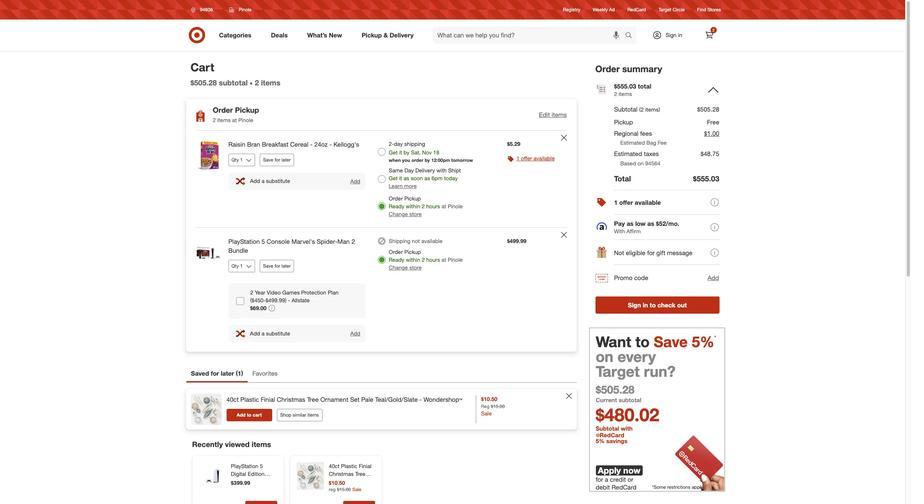 Task type: describe. For each thing, give the bounding box(es) containing it.
- inside the 2 year video games protection plan ($450-$499.99) - allstate
[[288, 297, 290, 303]]

0 vertical spatial a
[[262, 178, 265, 184]]

reg
[[329, 487, 336, 492]]

add to cart button
[[227, 409, 272, 422]]

for left 'gift'
[[648, 249, 655, 257]]

$10.50 for $10.50 reg $15.00 sale
[[329, 480, 345, 486]]

as right low
[[648, 220, 655, 228]]

tomorrow
[[452, 157, 473, 163]]

target circle link
[[659, 6, 685, 13]]

0 horizontal spatial available
[[422, 238, 443, 244]]

at for store pickup option
[[442, 203, 446, 210]]

not
[[412, 238, 420, 244]]

$499.99
[[507, 238, 527, 244]]

target circle
[[659, 7, 685, 13]]

for down playstation 5 console marvel's spider-man 2 bundle
[[275, 263, 280, 269]]

digital
[[231, 471, 246, 477]]

raisin bran breakfast cereal - 24oz - kellogg's link
[[228, 140, 366, 149]]

later for console
[[282, 263, 291, 269]]

with inside same day delivery with shipt get it as soon as 6pm today learn more
[[437, 167, 447, 174]]

based
[[621, 160, 636, 167]]

2 vertical spatial add button
[[350, 330, 361, 337]]

pickup & delivery link
[[355, 27, 424, 44]]

2 down shipping not available
[[422, 256, 425, 263]]

reg
[[481, 404, 490, 409]]

learn
[[389, 183, 403, 189]]

($450-
[[250, 297, 266, 303]]

$10.50 for $10.50 reg $15.00 sale
[[481, 396, 498, 402]]

find stores
[[698, 7, 721, 13]]

edit
[[539, 111, 550, 119]]

$499.99)
[[266, 297, 287, 303]]

5 for digital
[[260, 463, 263, 470]]

$5.29
[[507, 141, 521, 147]]

on inside on every target run?
[[596, 348, 614, 366]]

estimated for estimated taxes
[[614, 150, 643, 158]]

add a substitute for the topmost the add button
[[250, 178, 290, 184]]

subtotal for subtotal with
[[596, 425, 620, 433]]

in for sign in to check out
[[643, 301, 648, 309]]

it inside same day delivery with shipt get it as soon as 6pm today learn more
[[399, 175, 402, 182]]

christmas for 40ct plastic finial christmas tree ornament set pale teal/gold/slate - wondershop™
[[277, 396, 305, 404]]

allstate
[[292, 297, 310, 303]]

deals
[[271, 31, 288, 39]]

pickup left &
[[362, 31, 382, 39]]

estimated bag fee
[[621, 139, 667, 146]]

cart item ready to fulfill group containing playstation 5 console marvel's spider-man 2 bundle
[[186, 228, 577, 352]]

12:00pm
[[432, 157, 450, 163]]

favorites
[[253, 370, 278, 377]]

today
[[444, 175, 458, 182]]

registry link
[[563, 6, 581, 13]]

add inside add to cart button
[[237, 412, 246, 418]]

summary
[[623, 63, 663, 74]]

it inside '2-day shipping get it by sat, nov 18 when you order by 12:00pm tomorrow'
[[399, 149, 402, 156]]

weekly
[[593, 7, 608, 13]]

0 vertical spatial 1 offer available button
[[517, 155, 555, 162]]

order up $555.03 total 2 items
[[596, 63, 620, 74]]

40ct for 40ct plastic finial christmas tree ornament set - wondershop™
[[329, 463, 340, 470]]

total
[[614, 174, 631, 183]]

1 horizontal spatial available
[[534, 155, 555, 162]]

edit items
[[539, 111, 567, 119]]

40ct for 40ct plastic finial christmas tree ornament set pale teal/gold/slate - wondershop™
[[227, 396, 239, 404]]

subtotal (2 items)
[[614, 106, 661, 113]]

2 inside order pickup 2 items at pinole
[[213, 117, 216, 123]]

$52/mo.
[[656, 220, 680, 228]]

based on 94564
[[621, 160, 661, 167]]

- left 24oz
[[310, 141, 313, 148]]

to inside "button"
[[650, 301, 656, 309]]

playstation 5 console marvel's spider-man 2 bundle
[[228, 238, 355, 254]]

1 horizontal spatial offer
[[620, 199, 633, 206]]

recently viewed items
[[192, 440, 271, 449]]

delivery for &
[[390, 31, 414, 39]]

store for store pickup radio
[[410, 264, 422, 271]]

*
[[715, 335, 717, 340]]

94564
[[646, 160, 661, 167]]

credit
[[610, 476, 626, 483]]

on every target run?
[[596, 348, 676, 381]]

redcard link
[[628, 6, 646, 13]]

2 vertical spatial save
[[654, 333, 688, 351]]

recently
[[192, 440, 223, 449]]

ornament for pale
[[321, 396, 349, 404]]

ornament for -
[[329, 479, 353, 485]]

add a substitute for the bottommost the add button
[[250, 330, 290, 337]]

$505.28 for $505.28
[[698, 106, 720, 113]]

saved
[[191, 370, 209, 377]]

raisin bran breakfast cereal - 24oz - kellogg's image
[[193, 140, 224, 171]]

eligible
[[626, 249, 646, 257]]

sign for sign in to check out
[[628, 301, 641, 309]]

)
[[241, 370, 243, 377]]

hours for store pickup option
[[427, 203, 440, 210]]

plastic for 40ct plastic finial christmas tree ornament set - wondershop™
[[341, 463, 357, 470]]

protection
[[301, 289, 327, 296]]

as up affirm
[[627, 220, 634, 228]]

pinole inside order pickup 2 items at pinole
[[238, 117, 253, 123]]

ad
[[610, 7, 615, 13]]

2 year video games protection plan ($450-$499.99) - allstate
[[250, 289, 339, 303]]

(
[[236, 370, 238, 377]]

apply now button
[[596, 465, 643, 476]]

2 inside playstation 5 console marvel's spider-man 2 bundle
[[352, 238, 355, 245]]

Store pickup radio
[[378, 256, 386, 264]]

gift
[[657, 249, 666, 257]]

a inside apply now for a credit or debit redcard
[[605, 476, 609, 483]]

0 vertical spatial add button
[[350, 177, 361, 185]]

message
[[668, 249, 693, 257]]

promo code
[[614, 274, 649, 282]]

categories
[[219, 31, 252, 39]]

1 horizontal spatial by
[[425, 157, 430, 163]]

restrictions
[[668, 484, 691, 490]]

0 horizontal spatial 5%
[[596, 438, 605, 445]]

sign in to check out
[[628, 301, 687, 309]]

1 horizontal spatial target
[[659, 7, 672, 13]]

1 vertical spatial add button
[[708, 273, 720, 283]]

what's new link
[[301, 27, 352, 44]]

playstation 5 console marvel&#39;s spider-man 2 bundle image
[[193, 237, 224, 269]]

save for later button for breakfast
[[260, 154, 294, 166]]

94806 button
[[186, 3, 221, 17]]

store for store pickup option
[[410, 211, 422, 217]]

finial for 40ct plastic finial christmas tree ornament set - wondershop™
[[359, 463, 371, 470]]

sign for sign in
[[666, 32, 677, 38]]

1 inside cart item ready to fulfill group
[[517, 155, 520, 162]]

man
[[338, 238, 350, 245]]

0 vertical spatial subtotal
[[219, 78, 248, 87]]

*some
[[652, 484, 666, 490]]

1 horizontal spatial 5%
[[692, 333, 715, 351]]

low
[[636, 220, 646, 228]]

0 vertical spatial by
[[404, 149, 410, 156]]

new
[[329, 31, 342, 39]]

for inside apply now for a credit or debit redcard
[[596, 476, 604, 483]]

stores
[[708, 7, 721, 13]]

40ct plastic finial christmas tree ornament set pale teal/gold/slate - wondershop™ list item
[[186, 389, 577, 430]]

sign in link
[[646, 27, 695, 44]]

run?
[[644, 363, 676, 381]]

$15.00 for $10.50 reg $15.00 sale
[[491, 404, 505, 409]]

order down shipping
[[389, 249, 403, 255]]

tree for -
[[355, 471, 365, 477]]

circle
[[673, 7, 685, 13]]

2 vertical spatial later
[[221, 370, 234, 377]]

hours for store pickup radio
[[427, 256, 440, 263]]

$505.28 for $505.28 current subtotal $480.02
[[596, 383, 635, 397]]

shipt
[[448, 167, 461, 174]]

1 vertical spatial 1 offer available button
[[596, 190, 720, 215]]

$555.03 for $555.03 total 2 items
[[614, 82, 637, 90]]

later for breakfast
[[282, 157, 291, 163]]

save for breakfast
[[263, 157, 274, 163]]

finial for 40ct plastic finial christmas tree ornament set pale teal/gold/slate - wondershop™
[[261, 396, 275, 404]]

save for console
[[263, 263, 274, 269]]

items)
[[646, 106, 661, 113]]

save for later for console
[[263, 263, 291, 269]]

raisin bran breakfast cereal - 24oz - kellogg's
[[228, 141, 359, 148]]

affirm image
[[596, 221, 608, 234]]

games
[[282, 289, 300, 296]]

code
[[635, 274, 649, 282]]

current
[[596, 397, 617, 404]]

1 vertical spatial a
[[262, 330, 265, 337]]

pickup down more
[[405, 195, 421, 202]]

same day delivery with shipt get it as soon as 6pm today learn more
[[389, 167, 461, 189]]

for down breakfast in the top left of the page
[[275, 157, 280, 163]]

order
[[412, 157, 424, 163]]

pickup down shipping not available
[[405, 249, 421, 255]]

order pickup 2 items at pinole
[[213, 106, 259, 123]]

shipping
[[389, 238, 411, 244]]

order down learn at the left
[[389, 195, 403, 202]]

apply.
[[692, 484, 704, 490]]

within for the change store button for store pickup radio
[[406, 256, 420, 263]]

40ct plastic finial christmas tree ornament set pale teal/gold/slate - wondershop™
[[227, 396, 463, 404]]



Task type: vqa. For each thing, say whether or not it's contained in the screenshot.
The Tm
no



Task type: locate. For each thing, give the bounding box(es) containing it.
sale for $10.50 reg $15.00 sale
[[481, 410, 492, 417]]

2 vertical spatial redcard
[[612, 483, 637, 491]]

1 horizontal spatial wondershop™
[[424, 396, 463, 404]]

redcard inside apply now for a credit or debit redcard
[[612, 483, 637, 491]]

at up raisin
[[232, 117, 237, 123]]

0 vertical spatial cart item ready to fulfill group
[[186, 131, 577, 228]]

1 add a substitute from the top
[[250, 178, 290, 184]]

ornament inside 'list item'
[[321, 396, 349, 404]]

1 horizontal spatial tree
[[355, 471, 365, 477]]

save for later button down playstation 5 console marvel's spider-man 2 bundle
[[260, 260, 294, 272]]

- inside 'list item'
[[420, 396, 422, 404]]

0 vertical spatial ready
[[389, 203, 405, 210]]

1 it from the top
[[399, 149, 402, 156]]

2 within from the top
[[406, 256, 420, 263]]

pale
[[361, 396, 374, 404]]

1 vertical spatial save for later
[[263, 263, 291, 269]]

None radio
[[378, 237, 386, 245]]

40ct inside 40ct plastic finial christmas tree ornament set - wondershop™
[[329, 463, 340, 470]]

1 up pay
[[614, 199, 618, 206]]

in for sign in
[[678, 32, 683, 38]]

target inside on every target run?
[[596, 363, 640, 381]]

1 horizontal spatial $555.03
[[694, 174, 720, 183]]

What can we help you find? suggestions appear below search field
[[433, 27, 627, 44]]

order pickup ready within 2 hours at pinole change store for store pickup radio
[[389, 249, 463, 271]]

tree up $10.50 reg $15.00 sale
[[355, 471, 365, 477]]

affirm image
[[597, 223, 607, 230]]

cart item ready to fulfill group
[[186, 131, 577, 228], [186, 228, 577, 352]]

substitute down $69.00
[[266, 330, 290, 337]]

within down more
[[406, 203, 420, 210]]

sign inside sign in link
[[666, 32, 677, 38]]

to for cart
[[247, 412, 251, 418]]

bag
[[647, 139, 657, 146]]

0 horizontal spatial 40ct
[[227, 396, 239, 404]]

1 vertical spatial redcard
[[600, 432, 625, 439]]

a left credit
[[605, 476, 609, 483]]

for right saved
[[211, 370, 219, 377]]

5 for console
[[262, 238, 265, 245]]

within down shipping not available
[[406, 256, 420, 263]]

$480.02
[[596, 404, 660, 426]]

2 horizontal spatial $505.28
[[698, 106, 720, 113]]

delivery for day
[[416, 167, 435, 174]]

2 horizontal spatial to
[[650, 301, 656, 309]]

0 vertical spatial 40ct
[[227, 396, 239, 404]]

console inside playstation 5 console marvel's spider-man 2 bundle
[[267, 238, 290, 245]]

sale down reg
[[481, 410, 492, 417]]

playstation up digital
[[231, 463, 258, 470]]

sign inside sign in to check out "button"
[[628, 301, 641, 309]]

playstation for playstation 5 console marvel's spider-man 2 bundle
[[228, 238, 260, 245]]

finial inside 'list item'
[[261, 396, 275, 404]]

None radio
[[378, 148, 386, 156], [378, 175, 386, 183], [378, 148, 386, 156], [378, 175, 386, 183]]

0 vertical spatial in
[[678, 32, 683, 38]]

2 horizontal spatial available
[[635, 199, 661, 206]]

finial up cart
[[261, 396, 275, 404]]

redcard right ad
[[628, 7, 646, 13]]

2 cart item ready to fulfill group from the top
[[186, 228, 577, 352]]

for left credit
[[596, 476, 604, 483]]

1 hours from the top
[[427, 203, 440, 210]]

more
[[404, 183, 417, 189]]

estimated down regional fees
[[621, 139, 645, 146]]

&
[[384, 31, 388, 39]]

estimated for estimated bag fee
[[621, 139, 645, 146]]

search button
[[622, 27, 641, 45]]

1 vertical spatial estimated
[[614, 150, 643, 158]]

order pickup ready within 2 hours at pinole change store down more
[[389, 195, 463, 217]]

1 horizontal spatial 40ct
[[329, 463, 340, 470]]

0 vertical spatial save for later
[[263, 157, 291, 163]]

target left circle
[[659, 7, 672, 13]]

1 horizontal spatial subtotal
[[619, 397, 642, 404]]

subtotal inside '$505.28 current subtotal $480.02'
[[619, 397, 642, 404]]

1 vertical spatial store
[[410, 264, 422, 271]]

target down want
[[596, 363, 640, 381]]

with up savings
[[621, 425, 633, 433]]

get inside '2-day shipping get it by sat, nov 18 when you order by 12:00pm tomorrow'
[[389, 149, 398, 156]]

kellogg's
[[334, 141, 359, 148]]

fee
[[658, 139, 667, 146]]

categories link
[[212, 27, 261, 44]]

in left check in the bottom right of the page
[[643, 301, 648, 309]]

change up shipping
[[389, 211, 408, 217]]

0 vertical spatial sale
[[481, 410, 492, 417]]

set for -
[[355, 479, 363, 485]]

delivery inside same day delivery with shipt get it as soon as 6pm today learn more
[[416, 167, 435, 174]]

it up learn more button
[[399, 175, 402, 182]]

0 horizontal spatial 1 offer available
[[517, 155, 555, 162]]

$48.75
[[701, 150, 720, 158]]

console down digital
[[231, 479, 251, 485]]

94806
[[200, 7, 213, 12]]

get up when
[[389, 149, 398, 156]]

1 vertical spatial within
[[406, 256, 420, 263]]

0 vertical spatial later
[[282, 157, 291, 163]]

save up video
[[263, 263, 274, 269]]

40ct plastic finial christmas tree ornament set - wondershop™ image
[[297, 463, 324, 490], [297, 463, 324, 490]]

$10.50 inside $10.50 reg $15.00 sale
[[481, 396, 498, 402]]

2-
[[389, 141, 394, 147]]

sale inside $10.50 reg $15.00 sale
[[352, 487, 361, 492]]

want to save 5% *
[[596, 333, 717, 351]]

1 horizontal spatial 1 offer available
[[614, 199, 661, 206]]

2 vertical spatial at
[[442, 256, 446, 263]]

2 save for later button from the top
[[260, 260, 294, 272]]

2 down 'stores'
[[713, 28, 715, 32]]

ornament up reg
[[329, 479, 353, 485]]

tree for pale
[[307, 396, 319, 404]]

at inside order pickup 2 items at pinole
[[232, 117, 237, 123]]

substitute for the topmost the add button
[[266, 178, 290, 184]]

save down breakfast in the top left of the page
[[263, 157, 274, 163]]

1 get from the top
[[389, 149, 398, 156]]

sale for $10.50 reg $15.00 sale
[[352, 487, 361, 492]]

1 offer available button up $52/mo.
[[596, 190, 720, 215]]

christmas up $10.50 reg $15.00 sale
[[329, 471, 354, 477]]

2 up subtotal (2 items)
[[614, 90, 618, 97]]

christmas up shop on the left of the page
[[277, 396, 305, 404]]

save for later down playstation 5 console marvel's spider-man 2 bundle
[[263, 263, 291, 269]]

2 vertical spatial 1
[[238, 370, 241, 377]]

nov
[[422, 149, 432, 156]]

sale right reg
[[352, 487, 361, 492]]

0 vertical spatial target
[[659, 7, 672, 13]]

store down shipping not available
[[410, 264, 422, 271]]

get
[[389, 149, 398, 156], [389, 175, 398, 182]]

search
[[622, 32, 641, 40]]

18
[[434, 149, 440, 156]]

2 store from the top
[[410, 264, 422, 271]]

find stores link
[[698, 6, 721, 13]]

check
[[658, 301, 676, 309]]

0 horizontal spatial with
[[437, 167, 447, 174]]

1 vertical spatial sign
[[628, 301, 641, 309]]

change store button right store pickup option
[[389, 210, 422, 218]]

redcard down the 'apply now' button
[[612, 483, 637, 491]]

a
[[262, 178, 265, 184], [262, 330, 265, 337], [605, 476, 609, 483]]

0 vertical spatial $10.50
[[481, 396, 498, 402]]

wondershop™ inside 40ct plastic finial christmas tree ornament set - wondershop™
[[329, 486, 363, 493]]

40ct plastic finial christmas tree ornament set pale teal/gold/slate - wondershop&#8482; image
[[191, 394, 222, 425]]

$555.03 for $555.03
[[694, 174, 720, 183]]

promo
[[614, 274, 633, 282]]

1 horizontal spatial 1 offer available button
[[596, 190, 720, 215]]

1 horizontal spatial plastic
[[341, 463, 357, 470]]

Service plan checkbox
[[236, 297, 244, 305]]

1 offer available button down $5.29
[[517, 155, 555, 162]]

$10.50 reg $15.00 sale
[[481, 396, 505, 417]]

substitute for the bottommost the add button
[[266, 330, 290, 337]]

items inside dropdown button
[[552, 111, 567, 119]]

order down $505.28 subtotal
[[213, 106, 233, 114]]

$15.00 for $10.50 reg $15.00 sale
[[337, 487, 351, 492]]

1 horizontal spatial on
[[638, 160, 644, 167]]

1 vertical spatial at
[[442, 203, 446, 210]]

2 change from the top
[[389, 264, 408, 271]]

regional
[[614, 129, 639, 137]]

0 horizontal spatial target
[[596, 363, 640, 381]]

$10.50 reg $15.00 sale
[[329, 480, 361, 492]]

a down breakfast in the top left of the page
[[262, 178, 265, 184]]

bran
[[247, 141, 260, 148]]

change
[[389, 211, 408, 217], [389, 264, 408, 271]]

on down estimated taxes
[[638, 160, 644, 167]]

0 vertical spatial change
[[389, 211, 408, 217]]

to right want
[[636, 333, 650, 351]]

2 up raisin bran breakfast cereal - 24oz - kellogg's image
[[213, 117, 216, 123]]

day
[[394, 141, 403, 147]]

later down raisin bran breakfast cereal - 24oz - kellogg's
[[282, 157, 291, 163]]

0 vertical spatial redcard
[[628, 7, 646, 13]]

6pm
[[432, 175, 443, 182]]

2 ready from the top
[[389, 256, 405, 263]]

taxes
[[644, 150, 659, 158]]

24oz
[[314, 141, 328, 148]]

get up learn at the left
[[389, 175, 398, 182]]

1 down $5.29
[[517, 155, 520, 162]]

estimated
[[621, 139, 645, 146], [614, 150, 643, 158]]

2 order pickup ready within 2 hours at pinole change store from the top
[[389, 249, 463, 271]]

by up you
[[404, 149, 410, 156]]

1 substitute from the top
[[266, 178, 290, 184]]

redcard down $480.02
[[600, 432, 625, 439]]

as down day at top
[[404, 175, 410, 182]]

christmas inside 40ct plastic finial christmas tree ornament set - wondershop™
[[329, 471, 354, 477]]

1 cart item ready to fulfill group from the top
[[186, 131, 577, 228]]

playstation inside playstation 5 console marvel's spider-man 2 bundle
[[228, 238, 260, 245]]

2 inside the 2 year video games protection plan ($450-$499.99) - allstate
[[250, 289, 253, 296]]

2 vertical spatial $505.28
[[596, 383, 635, 397]]

1 offer available inside cart item ready to fulfill group
[[517, 155, 555, 162]]

change store button for store pickup option
[[389, 210, 422, 218]]

1 vertical spatial $555.03
[[694, 174, 720, 183]]

1 vertical spatial 5
[[260, 463, 263, 470]]

$1.00 button
[[705, 128, 720, 139]]

console left marvel's
[[267, 238, 290, 245]]

sign down promo code
[[628, 301, 641, 309]]

0 horizontal spatial $555.03
[[614, 82, 637, 90]]

learn more button
[[389, 182, 417, 190]]

christmas
[[277, 396, 305, 404], [329, 471, 354, 477]]

2 items
[[255, 78, 281, 87]]

1 vertical spatial on
[[596, 348, 614, 366]]

cart
[[253, 412, 262, 418]]

1 vertical spatial order pickup ready within 2 hours at pinole change store
[[389, 249, 463, 271]]

video
[[267, 289, 281, 296]]

0 vertical spatial set
[[350, 396, 360, 404]]

$10.50 inside $10.50 reg $15.00 sale
[[329, 480, 345, 486]]

change for store pickup option
[[389, 211, 408, 217]]

it
[[399, 149, 402, 156], [399, 175, 402, 182]]

0 vertical spatial to
[[650, 301, 656, 309]]

at for store pickup radio
[[442, 256, 446, 263]]

0 vertical spatial subtotal
[[614, 106, 638, 113]]

2 hours from the top
[[427, 256, 440, 263]]

1 horizontal spatial with
[[621, 425, 633, 433]]

$555.03 down order summary
[[614, 82, 637, 90]]

2 horizontal spatial 1
[[614, 199, 618, 206]]

1 vertical spatial sale
[[352, 487, 361, 492]]

0 horizontal spatial finial
[[261, 396, 275, 404]]

deals link
[[264, 27, 298, 44]]

0 vertical spatial get
[[389, 149, 398, 156]]

1 vertical spatial 40ct
[[329, 463, 340, 470]]

weekly ad
[[593, 7, 615, 13]]

5% savings
[[596, 438, 628, 445]]

at down "6pm"
[[442, 203, 446, 210]]

plastic up $10.50 reg $15.00 sale
[[341, 463, 357, 470]]

0 vertical spatial add a substitute
[[250, 178, 290, 184]]

0 vertical spatial order pickup ready within 2 hours at pinole change store
[[389, 195, 463, 217]]

add a substitute down breakfast in the top left of the page
[[250, 178, 290, 184]]

ready for store pickup option
[[389, 203, 405, 210]]

0 vertical spatial save for later button
[[260, 154, 294, 166]]

- down games
[[288, 297, 290, 303]]

1 change from the top
[[389, 211, 408, 217]]

1 offer available up low
[[614, 199, 661, 206]]

apply
[[598, 465, 621, 476]]

playstation inside playstation 5 digital edition console
[[231, 463, 258, 470]]

$505.28 for $505.28 subtotal
[[191, 78, 217, 87]]

0 horizontal spatial sale
[[352, 487, 361, 492]]

0 vertical spatial ornament
[[321, 396, 349, 404]]

1 offer available down $5.29
[[517, 155, 555, 162]]

add a substitute
[[250, 178, 290, 184], [250, 330, 290, 337]]

1 vertical spatial available
[[635, 199, 661, 206]]

finial up $10.50 reg $15.00 sale
[[359, 463, 371, 470]]

want
[[596, 333, 632, 351]]

sale inside $10.50 reg $15.00 sale
[[481, 410, 492, 417]]

ornament inside 40ct plastic finial christmas tree ornament set - wondershop™
[[329, 479, 353, 485]]

$399.99
[[231, 480, 250, 486]]

shop
[[280, 412, 292, 418]]

a down $69.00
[[262, 330, 265, 337]]

2 change store button from the top
[[389, 264, 422, 272]]

christmas inside 'list item'
[[277, 396, 305, 404]]

0 horizontal spatial offer
[[521, 155, 532, 162]]

Store pickup radio
[[378, 203, 386, 210]]

later down playstation 5 console marvel's spider-man 2 bundle
[[282, 263, 291, 269]]

5 inside playstation 5 console marvel's spider-man 2 bundle
[[262, 238, 265, 245]]

plastic
[[241, 396, 259, 404], [341, 463, 357, 470]]

in
[[678, 32, 683, 38], [643, 301, 648, 309]]

0 vertical spatial finial
[[261, 396, 275, 404]]

to for save
[[636, 333, 650, 351]]

change store button right store pickup radio
[[389, 264, 422, 272]]

or
[[628, 476, 634, 483]]

pay as low as $52/mo. with affirm
[[614, 220, 680, 235]]

ready right store pickup option
[[389, 203, 405, 210]]

console inside playstation 5 digital edition console
[[231, 479, 251, 485]]

2 down same day delivery with shipt get it as soon as 6pm today learn more
[[422, 203, 425, 210]]

as left "6pm"
[[425, 175, 430, 182]]

substitute
[[266, 178, 290, 184], [266, 330, 290, 337]]

bundle
[[228, 247, 248, 254]]

sign
[[666, 32, 677, 38], [628, 301, 641, 309]]

get inside same day delivery with shipt get it as soon as 6pm today learn more
[[389, 175, 398, 182]]

playstation for playstation 5 digital edition console
[[231, 463, 258, 470]]

in inside "button"
[[643, 301, 648, 309]]

later left (
[[221, 370, 234, 377]]

change store button for store pickup radio
[[389, 264, 422, 272]]

0 vertical spatial store
[[410, 211, 422, 217]]

within for store pickup option's the change store button
[[406, 203, 420, 210]]

plastic for 40ct plastic finial christmas tree ornament set pale teal/gold/slate - wondershop™
[[241, 396, 259, 404]]

playstation up bundle
[[228, 238, 260, 245]]

pinole inside dropdown button
[[239, 7, 252, 12]]

2 save for later from the top
[[263, 263, 291, 269]]

1 horizontal spatial delivery
[[416, 167, 435, 174]]

0 vertical spatial on
[[638, 160, 644, 167]]

0 horizontal spatial by
[[404, 149, 410, 156]]

$505.28 up free
[[698, 106, 720, 113]]

same
[[389, 167, 403, 174]]

order inside order pickup 2 items at pinole
[[213, 106, 233, 114]]

0 vertical spatial tree
[[307, 396, 319, 404]]

1 vertical spatial subtotal
[[596, 425, 620, 433]]

$555.03 inside $555.03 total 2 items
[[614, 82, 637, 90]]

1 vertical spatial with
[[621, 425, 633, 433]]

at down shipping not available
[[442, 256, 446, 263]]

plastic inside 'list item'
[[241, 396, 259, 404]]

pickup inside order pickup 2 items at pinole
[[235, 106, 259, 114]]

1 vertical spatial playstation
[[231, 463, 258, 470]]

on left every on the right bottom of the page
[[596, 348, 614, 366]]

tree inside 'list item'
[[307, 396, 319, 404]]

40ct inside 'list item'
[[227, 396, 239, 404]]

what's
[[307, 31, 327, 39]]

2 vertical spatial a
[[605, 476, 609, 483]]

wondershop™ inside 'list item'
[[424, 396, 463, 404]]

0 horizontal spatial $15.00
[[337, 487, 351, 492]]

5%
[[692, 333, 715, 351], [596, 438, 605, 445]]

2 right $505.28 subtotal
[[255, 78, 259, 87]]

regional fees
[[614, 129, 652, 137]]

0 vertical spatial it
[[399, 149, 402, 156]]

1 save for later button from the top
[[260, 154, 294, 166]]

5
[[262, 238, 265, 245], [260, 463, 263, 470]]

hours down "6pm"
[[427, 203, 440, 210]]

1 vertical spatial ornament
[[329, 479, 353, 485]]

save for later button for console
[[260, 260, 294, 272]]

edit items button
[[539, 110, 567, 119]]

finial inside 40ct plastic finial christmas tree ornament set - wondershop™
[[359, 463, 371, 470]]

$15.00 inside $10.50 reg $15.00 sale
[[337, 487, 351, 492]]

1 ready from the top
[[389, 203, 405, 210]]

2 right man
[[352, 238, 355, 245]]

save for later
[[263, 157, 291, 163], [263, 263, 291, 269]]

1 within from the top
[[406, 203, 420, 210]]

40ct
[[227, 396, 239, 404], [329, 463, 340, 470]]

registry
[[563, 7, 581, 13]]

1 store from the top
[[410, 211, 422, 217]]

subtotal up 5% savings
[[596, 425, 620, 433]]

- right $10.50 reg $15.00 sale
[[365, 479, 367, 485]]

sign in to check out button
[[596, 297, 720, 314]]

tree inside 40ct plastic finial christmas tree ornament set - wondershop™
[[355, 471, 365, 477]]

1 vertical spatial cart item ready to fulfill group
[[186, 228, 577, 352]]

0 vertical spatial $555.03
[[614, 82, 637, 90]]

0 vertical spatial christmas
[[277, 396, 305, 404]]

2 link
[[701, 27, 718, 44]]

2 left year
[[250, 289, 253, 296]]

0 vertical spatial save
[[263, 157, 274, 163]]

1 vertical spatial 1
[[614, 199, 618, 206]]

0 horizontal spatial tree
[[307, 396, 319, 404]]

$555.03
[[614, 82, 637, 90], [694, 174, 720, 183]]

items inside $555.03 total 2 items
[[619, 90, 632, 97]]

0 horizontal spatial console
[[231, 479, 251, 485]]

5 inside playstation 5 digital edition console
[[260, 463, 263, 470]]

1
[[517, 155, 520, 162], [614, 199, 618, 206], [238, 370, 241, 377]]

playstation 5 digital edition console image
[[199, 463, 226, 490], [199, 463, 226, 490]]

1 vertical spatial plastic
[[341, 463, 357, 470]]

substitute down breakfast in the top left of the page
[[266, 178, 290, 184]]

add a substitute down $69.00
[[250, 330, 290, 337]]

$505.28 subtotal
[[191, 78, 248, 87]]

$69.00
[[250, 305, 267, 311]]

0 horizontal spatial in
[[643, 301, 648, 309]]

0 vertical spatial within
[[406, 203, 420, 210]]

$15.00 inside $10.50 reg $15.00 sale
[[491, 404, 505, 409]]

items inside button
[[308, 412, 319, 418]]

1 horizontal spatial $10.50
[[481, 396, 498, 402]]

set for pale
[[350, 396, 360, 404]]

0 vertical spatial $505.28
[[191, 78, 217, 87]]

save for later for breakfast
[[263, 157, 291, 163]]

save for later down breakfast in the top left of the page
[[263, 157, 291, 163]]

2 add a substitute from the top
[[250, 330, 290, 337]]

subtotal for subtotal (2 items)
[[614, 106, 638, 113]]

1 vertical spatial get
[[389, 175, 398, 182]]

$505.28 inside '$505.28 current subtotal $480.02'
[[596, 383, 635, 397]]

1 horizontal spatial to
[[636, 333, 650, 351]]

2 substitute from the top
[[266, 330, 290, 337]]

plastic inside 40ct plastic finial christmas tree ornament set - wondershop™
[[341, 463, 357, 470]]

ready for store pickup radio
[[389, 256, 405, 263]]

- right 24oz
[[330, 141, 332, 148]]

christmas for 40ct plastic finial christmas tree ornament set - wondershop™
[[329, 471, 354, 477]]

subtotal left (2 on the top
[[614, 106, 638, 113]]

- inside 40ct plastic finial christmas tree ornament set - wondershop™
[[365, 479, 367, 485]]

1 vertical spatial add a substitute
[[250, 330, 290, 337]]

2 get from the top
[[389, 175, 398, 182]]

subtotal with
[[596, 425, 635, 433]]

$555.03 total 2 items
[[614, 82, 652, 97]]

teal/gold/slate
[[375, 396, 418, 404]]

1 vertical spatial ready
[[389, 256, 405, 263]]

not
[[614, 249, 625, 257]]

marvel's
[[292, 238, 315, 245]]

at
[[232, 117, 237, 123], [442, 203, 446, 210], [442, 256, 446, 263]]

1 vertical spatial 1 offer available
[[614, 199, 661, 206]]

2 inside $555.03 total 2 items
[[614, 90, 618, 97]]

cart item ready to fulfill group containing raisin bran breakfast cereal - 24oz - kellogg's
[[186, 131, 577, 228]]

save for later button down breakfast in the top left of the page
[[260, 154, 294, 166]]

1 vertical spatial 5%
[[596, 438, 605, 445]]

sign in
[[666, 32, 683, 38]]

$505.28 up $480.02
[[596, 383, 635, 397]]

finial
[[261, 396, 275, 404], [359, 463, 371, 470]]

40ct plastic finial christmas tree ornament set - wondershop™
[[329, 463, 371, 493]]

$505.28 current subtotal $480.02
[[596, 383, 660, 426]]

breakfast
[[262, 141, 289, 148]]

2 it from the top
[[399, 175, 402, 182]]

40ct up add to cart
[[227, 396, 239, 404]]

1 save for later from the top
[[263, 157, 291, 163]]

plastic up add to cart
[[241, 396, 259, 404]]

order pickup ready within 2 hours at pinole change store for store pickup option
[[389, 195, 463, 217]]

0 horizontal spatial on
[[596, 348, 614, 366]]

change down shipping
[[389, 264, 408, 271]]

1 horizontal spatial sign
[[666, 32, 677, 38]]

1 offer available inside button
[[614, 199, 661, 206]]

set inside 40ct plastic finial christmas tree ornament set - wondershop™
[[355, 479, 363, 485]]

1 order pickup ready within 2 hours at pinole change store from the top
[[389, 195, 463, 217]]

change for store pickup radio
[[389, 264, 408, 271]]

set inside 'list item'
[[350, 396, 360, 404]]

items inside order pickup 2 items at pinole
[[217, 117, 231, 123]]

to inside button
[[247, 412, 251, 418]]

1 left favorites
[[238, 370, 241, 377]]

delivery right &
[[390, 31, 414, 39]]

1 change store button from the top
[[389, 210, 422, 218]]

tree up shop similar items
[[307, 396, 319, 404]]

0 vertical spatial with
[[437, 167, 447, 174]]

pickup up regional
[[614, 118, 633, 126]]

now
[[624, 465, 641, 476]]



